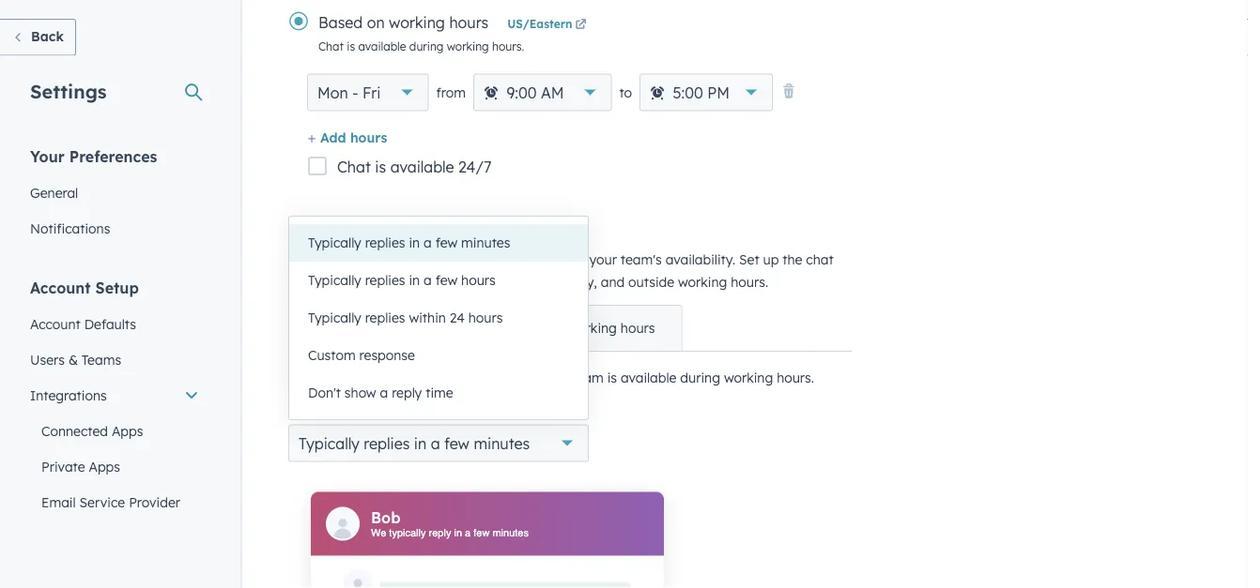 Task type: vqa. For each thing, say whether or not it's contained in the screenshot.
the replies in Typically replies in a few hours BUTTON
yes



Task type: describe. For each thing, give the bounding box(es) containing it.
minutes inside bob we typically reply in a few minutes
[[493, 528, 529, 540]]

account defaults
[[30, 316, 136, 333]]

available for 24/7
[[390, 158, 454, 177]]

connected apps
[[41, 423, 143, 440]]

private
[[41, 459, 85, 475]]

based
[[318, 13, 363, 32]]

your inside the your preferences element
[[30, 147, 65, 166]]

show
[[345, 386, 376, 402]]

in down more
[[409, 273, 420, 289]]

2 vertical spatial available
[[621, 370, 677, 387]]

customize the chat experience for when your team is available during working hours.
[[288, 370, 814, 387]]

1 horizontal spatial for
[[482, 370, 500, 387]]

mon
[[317, 83, 348, 102]]

few inside bob we typically reply in a few minutes
[[474, 528, 490, 540]]

know
[[553, 252, 586, 268]]

24
[[450, 310, 465, 327]]

1 vertical spatial when
[[381, 275, 414, 291]]

notifications link
[[19, 211, 210, 247]]

account setup element
[[19, 278, 210, 589]]

away
[[429, 321, 462, 337]]

for inside availability behavior your visitors are more engaged when they know your team's availability. set up the chat experience for when your team is available, away, and outside working hours.
[[360, 275, 377, 291]]

email service provider link
[[19, 485, 210, 521]]

back
[[31, 28, 64, 45]]

defaults
[[84, 316, 136, 333]]

working inside availability behavior your visitors are more engaged when they know your team's availability. set up the chat experience for when your team is available, away, and outside working hours.
[[678, 275, 727, 291]]

typically for typically replies in a few minutes button
[[308, 235, 361, 252]]

account setup
[[30, 279, 139, 297]]

general link
[[19, 175, 210, 211]]

is down add hours
[[375, 158, 386, 177]]

typically replies in a few minutes button
[[289, 225, 588, 263]]

private apps link
[[19, 449, 210, 485]]

general
[[30, 185, 78, 201]]

notifications
[[30, 220, 110, 237]]

hours up "chat is available during working hours."
[[449, 13, 489, 32]]

outside
[[516, 321, 564, 337]]

a down more
[[424, 273, 432, 289]]

0 horizontal spatial during
[[409, 39, 444, 53]]

typically replies in a few hours
[[308, 273, 496, 289]]

time up typically replies in a few minutes dropdown button
[[414, 398, 444, 414]]

team's
[[621, 252, 662, 268]]

preferences
[[69, 147, 157, 166]]

email
[[41, 495, 76, 511]]

replies for typically replies in a few minutes button
[[365, 235, 405, 252]]

mon - fri
[[317, 83, 381, 102]]

reply for don't
[[392, 386, 422, 402]]

don't show a reply time button
[[289, 375, 588, 413]]

experience inside availability behavior your visitors are more engaged when they know your team's availability. set up the chat experience for when your team is available, away, and outside working hours.
[[288, 275, 356, 291]]

-
[[352, 83, 358, 102]]

1 horizontal spatial team
[[571, 370, 604, 387]]

chat inside availability behavior your visitors are more engaged when they know your team's availability. set up the chat experience for when your team is available, away, and outside working hours.
[[806, 252, 834, 268]]

integrations
[[30, 387, 107, 404]]

chat is available 24/7
[[337, 158, 492, 177]]

show typical reply time
[[288, 398, 444, 414]]

5:00
[[673, 83, 703, 102]]

outside
[[628, 275, 675, 291]]

typically replies in a few minutes button
[[288, 425, 589, 463]]

available link
[[289, 307, 402, 352]]

2 horizontal spatial hours.
[[777, 370, 814, 387]]

on
[[367, 13, 385, 32]]

away,
[[561, 275, 597, 291]]

users & teams link
[[19, 342, 210, 378]]

pm
[[708, 83, 730, 102]]

1 horizontal spatial experience
[[411, 370, 479, 387]]

setup
[[95, 279, 139, 297]]

typically replies in a few hours button
[[289, 263, 588, 300]]

your preferences
[[30, 147, 157, 166]]

reply for bob
[[429, 528, 451, 540]]

typically
[[389, 528, 426, 540]]

connected apps link
[[19, 414, 210, 449]]

a up more
[[424, 235, 432, 252]]

typically for typically replies in a few hours button in the left of the page
[[308, 273, 361, 289]]

we
[[371, 528, 386, 540]]

typical
[[328, 398, 373, 414]]

typically replies in a few minutes inside button
[[308, 235, 510, 252]]

email service provider
[[41, 495, 180, 511]]

away link
[[402, 307, 489, 352]]

based on working hours
[[318, 13, 489, 32]]

customize
[[288, 370, 353, 387]]

visitors
[[320, 252, 364, 268]]

1 vertical spatial your
[[417, 275, 445, 291]]

custom response
[[308, 348, 415, 364]]

bob we typically reply in a few minutes
[[371, 510, 529, 540]]

integrations button
[[19, 378, 210, 414]]

link opens in a new window image inside us/eastern link
[[575, 20, 587, 31]]

account defaults link
[[19, 307, 210, 342]]

fri
[[362, 83, 381, 102]]

a inside bob we typically reply in a few minutes
[[465, 528, 471, 540]]

0 horizontal spatial the
[[356, 370, 376, 387]]

to
[[619, 84, 632, 101]]

chat is available during working hours.
[[318, 39, 524, 53]]

add
[[320, 129, 346, 146]]

availability
[[288, 227, 373, 245]]

mon - fri button
[[307, 74, 429, 112]]

typically replies within 24 hours button
[[289, 300, 588, 338]]

add hours button
[[307, 127, 387, 152]]

availability.
[[666, 252, 736, 268]]

typically replies in a few minutes inside dropdown button
[[299, 435, 530, 454]]

is down outside working hours
[[607, 370, 617, 387]]

tab list containing available
[[288, 306, 682, 353]]

is inside availability behavior your visitors are more engaged when they know your team's availability. set up the chat experience for when your team is available, away, and outside working hours.
[[485, 275, 494, 291]]

minutes inside dropdown button
[[474, 435, 530, 454]]

24/7
[[458, 158, 492, 177]]

available for during
[[358, 39, 406, 53]]

hours right add
[[350, 129, 387, 146]]



Task type: locate. For each thing, give the bounding box(es) containing it.
minutes inside button
[[461, 235, 510, 252]]

typically down typical
[[299, 435, 360, 454]]

your down availability
[[288, 252, 316, 268]]

typically up custom
[[308, 310, 361, 327]]

9:00
[[507, 83, 537, 102]]

team
[[449, 275, 481, 291], [571, 370, 604, 387]]

1 vertical spatial typically replies in a few minutes
[[299, 435, 530, 454]]

typically replies in a few minutes
[[308, 235, 510, 252], [299, 435, 530, 454]]

0 vertical spatial apps
[[112, 423, 143, 440]]

the right the up
[[783, 252, 803, 268]]

few inside dropdown button
[[444, 435, 470, 454]]

1 vertical spatial available
[[390, 158, 454, 177]]

teams
[[82, 352, 121, 368]]

typically replies in a few minutes down don't show a reply time button
[[299, 435, 530, 454]]

chat for chat is available 24/7
[[337, 158, 371, 177]]

apps for private apps
[[89, 459, 120, 475]]

hours. inside availability behavior your visitors are more engaged when they know your team's availability. set up the chat experience for when your team is available, away, and outside working hours.
[[731, 275, 768, 291]]

hours down the engaged
[[461, 273, 496, 289]]

0 vertical spatial minutes
[[461, 235, 510, 252]]

reply right the show
[[377, 398, 410, 414]]

team down "outside working hours" link
[[571, 370, 604, 387]]

1 horizontal spatial the
[[783, 252, 803, 268]]

0 vertical spatial hours.
[[492, 39, 524, 53]]

replies up are
[[365, 235, 405, 252]]

reply inside bob we typically reply in a few minutes
[[429, 528, 451, 540]]

the inside availability behavior your visitors are more engaged when they know your team's availability. set up the chat experience for when your team is available, away, and outside working hours.
[[783, 252, 803, 268]]

team down the engaged
[[449, 275, 481, 291]]

your down more
[[417, 275, 445, 291]]

a right typically
[[465, 528, 471, 540]]

your up general
[[30, 147, 65, 166]]

your inside availability behavior your visitors are more engaged when they know your team's availability. set up the chat experience for when your team is available, away, and outside working hours.
[[288, 252, 316, 268]]

few down don't show a reply time button
[[444, 435, 470, 454]]

few right typically
[[474, 528, 490, 540]]

reply inside button
[[392, 386, 422, 402]]

1 vertical spatial apps
[[89, 459, 120, 475]]

0 vertical spatial your
[[30, 147, 65, 166]]

add hours
[[320, 129, 387, 146]]

working inside tab list
[[568, 321, 617, 337]]

experience down away link
[[411, 370, 479, 387]]

chat down add hours button
[[337, 158, 371, 177]]

a down don't show a reply time button
[[431, 435, 440, 454]]

0 vertical spatial during
[[409, 39, 444, 53]]

few up the engaged
[[436, 235, 458, 252]]

in right typically
[[454, 528, 462, 540]]

experience down the visitors
[[288, 275, 356, 291]]

team inside availability behavior your visitors are more engaged when they know your team's availability. set up the chat experience for when your team is available, away, and outside working hours.
[[449, 275, 481, 291]]

typically inside dropdown button
[[299, 435, 360, 454]]

chat down the response
[[380, 370, 407, 387]]

availability behavior your visitors are more engaged when they know your team's availability. set up the chat experience for when your team is available, away, and outside working hours.
[[288, 227, 834, 291]]

engaged
[[427, 252, 483, 268]]

9:00 am button
[[473, 74, 612, 112]]

account up 'account defaults'
[[30, 279, 91, 297]]

apps
[[112, 423, 143, 440], [89, 459, 120, 475]]

link opens in a new window image
[[575, 17, 587, 34], [575, 20, 587, 31]]

0 vertical spatial the
[[783, 252, 803, 268]]

replies up the response
[[365, 310, 405, 327]]

typically for typically replies within 24 hours button
[[308, 310, 361, 327]]

are
[[368, 252, 388, 268]]

replies
[[365, 235, 405, 252], [365, 273, 405, 289], [365, 310, 405, 327], [364, 435, 410, 454]]

the
[[783, 252, 803, 268], [356, 370, 376, 387]]

replies inside dropdown button
[[364, 435, 410, 454]]

your down outside
[[540, 370, 568, 387]]

1 vertical spatial for
[[482, 370, 500, 387]]

hours
[[449, 13, 489, 32], [350, 129, 387, 146], [461, 273, 496, 289], [468, 310, 503, 327], [621, 321, 655, 337]]

typically replies within 24 hours
[[308, 310, 503, 327]]

2 account from the top
[[30, 316, 81, 333]]

bob
[[371, 510, 401, 528]]

hours inside tab list
[[621, 321, 655, 337]]

0 vertical spatial your
[[589, 252, 617, 268]]

up
[[763, 252, 779, 268]]

1 horizontal spatial during
[[680, 370, 720, 387]]

for down are
[[360, 275, 377, 291]]

reply down the response
[[392, 386, 422, 402]]

behavior
[[378, 227, 445, 245]]

chat for chat is available during working hours.
[[318, 39, 344, 53]]

1 vertical spatial the
[[356, 370, 376, 387]]

0 vertical spatial typically replies in a few minutes
[[308, 235, 510, 252]]

0 vertical spatial account
[[30, 279, 91, 297]]

don't
[[308, 386, 341, 402]]

chat
[[318, 39, 344, 53], [337, 158, 371, 177]]

5:00 pm button
[[640, 74, 773, 112]]

am
[[541, 83, 564, 102]]

replies for typically replies within 24 hours button
[[365, 310, 405, 327]]

replies down are
[[365, 273, 405, 289]]

when down outside
[[504, 370, 536, 387]]

your
[[589, 252, 617, 268], [417, 275, 445, 291], [540, 370, 568, 387]]

when
[[486, 252, 519, 268], [381, 275, 414, 291], [504, 370, 536, 387]]

when left they
[[486, 252, 519, 268]]

time down the custom response button
[[426, 386, 453, 402]]

us/eastern link
[[507, 17, 589, 34]]

available down the on
[[358, 39, 406, 53]]

hours.
[[492, 39, 524, 53], [731, 275, 768, 291], [777, 370, 814, 387]]

provider
[[129, 495, 180, 511]]

1 vertical spatial account
[[30, 316, 81, 333]]

private apps
[[41, 459, 120, 475]]

experience
[[288, 275, 356, 291], [411, 370, 479, 387]]

apps for connected apps
[[112, 423, 143, 440]]

5:00 pm
[[673, 83, 730, 102]]

0 vertical spatial available
[[358, 39, 406, 53]]

from
[[436, 84, 466, 101]]

users & teams
[[30, 352, 121, 368]]

apps down integrations button
[[112, 423, 143, 440]]

0 horizontal spatial your
[[30, 147, 65, 166]]

1 vertical spatial experience
[[411, 370, 479, 387]]

is left available,
[[485, 275, 494, 291]]

few down the engaged
[[436, 273, 458, 289]]

a inside dropdown button
[[431, 435, 440, 454]]

1 vertical spatial team
[[571, 370, 604, 387]]

account for account setup
[[30, 279, 91, 297]]

back link
[[0, 19, 76, 56]]

don't show a reply time
[[308, 386, 453, 402]]

in
[[409, 235, 420, 252], [409, 273, 420, 289], [414, 435, 427, 454], [454, 528, 462, 540]]

service
[[79, 495, 125, 511]]

reply
[[392, 386, 422, 402], [377, 398, 410, 414], [429, 528, 451, 540]]

0 horizontal spatial chat
[[380, 370, 407, 387]]

2 horizontal spatial your
[[589, 252, 617, 268]]

0 horizontal spatial team
[[449, 275, 481, 291]]

account for account defaults
[[30, 316, 81, 333]]

is down "based"
[[347, 39, 355, 53]]

available left the 24/7 on the top of page
[[390, 158, 454, 177]]

1 horizontal spatial your
[[540, 370, 568, 387]]

apps up service
[[89, 459, 120, 475]]

0 horizontal spatial your
[[417, 275, 445, 291]]

chat down "based"
[[318, 39, 344, 53]]

replies down 'show typical reply time'
[[364, 435, 410, 454]]

1 vertical spatial hours.
[[731, 275, 768, 291]]

0 horizontal spatial for
[[360, 275, 377, 291]]

typically down the visitors
[[308, 273, 361, 289]]

1 horizontal spatial hours.
[[731, 275, 768, 291]]

2 vertical spatial your
[[540, 370, 568, 387]]

1 vertical spatial chat
[[380, 370, 407, 387]]

in up more
[[409, 235, 420, 252]]

1 account from the top
[[30, 279, 91, 297]]

1 horizontal spatial your
[[288, 252, 316, 268]]

0 vertical spatial for
[[360, 275, 377, 291]]

hours right 24
[[468, 310, 503, 327]]

working
[[389, 13, 445, 32], [447, 39, 489, 53], [678, 275, 727, 291], [568, 321, 617, 337], [724, 370, 773, 387]]

0 vertical spatial when
[[486, 252, 519, 268]]

in inside dropdown button
[[414, 435, 427, 454]]

in inside bob we typically reply in a few minutes
[[454, 528, 462, 540]]

in down don't show a reply time button
[[414, 435, 427, 454]]

available,
[[498, 275, 557, 291]]

typically up the visitors
[[308, 235, 361, 252]]

and
[[601, 275, 625, 291]]

2 vertical spatial when
[[504, 370, 536, 387]]

for down away link
[[482, 370, 500, 387]]

custom
[[308, 348, 356, 364]]

when down more
[[381, 275, 414, 291]]

the down custom response
[[356, 370, 376, 387]]

1 vertical spatial during
[[680, 370, 720, 387]]

1 vertical spatial chat
[[337, 158, 371, 177]]

is
[[347, 39, 355, 53], [375, 158, 386, 177], [485, 275, 494, 291], [607, 370, 617, 387]]

1 horizontal spatial chat
[[806, 252, 834, 268]]

your up and on the top of page
[[589, 252, 617, 268]]

&
[[68, 352, 78, 368]]

set
[[739, 252, 760, 268]]

available
[[316, 321, 375, 337]]

typically replies in a few minutes up more
[[308, 235, 510, 252]]

hours down outside
[[621, 321, 655, 337]]

0 vertical spatial team
[[449, 275, 481, 291]]

1 vertical spatial your
[[288, 252, 316, 268]]

reply right typically
[[429, 528, 451, 540]]

list box
[[289, 217, 588, 420]]

tab list
[[288, 306, 682, 353]]

2 vertical spatial hours.
[[777, 370, 814, 387]]

show
[[288, 398, 324, 414]]

your preferences element
[[19, 146, 210, 247]]

users
[[30, 352, 65, 368]]

2 vertical spatial minutes
[[493, 528, 529, 540]]

us/eastern
[[507, 17, 572, 31]]

account up users
[[30, 316, 81, 333]]

a
[[424, 235, 432, 252], [424, 273, 432, 289], [380, 386, 388, 402], [431, 435, 440, 454], [465, 528, 471, 540]]

available down outside working hours
[[621, 370, 677, 387]]

0 vertical spatial experience
[[288, 275, 356, 291]]

more
[[392, 252, 424, 268]]

minutes
[[461, 235, 510, 252], [474, 435, 530, 454], [493, 528, 529, 540]]

apps inside "link"
[[89, 459, 120, 475]]

connected
[[41, 423, 108, 440]]

available
[[358, 39, 406, 53], [390, 158, 454, 177], [621, 370, 677, 387]]

9:00 am
[[507, 83, 564, 102]]

0 vertical spatial chat
[[806, 252, 834, 268]]

during
[[409, 39, 444, 53], [680, 370, 720, 387]]

time
[[426, 386, 453, 402], [414, 398, 444, 414]]

0 horizontal spatial experience
[[288, 275, 356, 291]]

time inside don't show a reply time button
[[426, 386, 453, 402]]

outside working hours
[[516, 321, 655, 337]]

0 horizontal spatial hours.
[[492, 39, 524, 53]]

1 vertical spatial minutes
[[474, 435, 530, 454]]

2 link opens in a new window image from the top
[[575, 20, 587, 31]]

replies for typically replies in a few hours button in the left of the page
[[365, 273, 405, 289]]

your
[[30, 147, 65, 166], [288, 252, 316, 268]]

within
[[409, 310, 446, 327]]

0 vertical spatial chat
[[318, 39, 344, 53]]

1 link opens in a new window image from the top
[[575, 17, 587, 34]]

a right the show
[[380, 386, 388, 402]]

chat right the up
[[806, 252, 834, 268]]

settings
[[30, 79, 107, 103]]

response
[[359, 348, 415, 364]]

list box containing typically replies in a few minutes
[[289, 217, 588, 420]]

outside working hours link
[[489, 307, 681, 352]]



